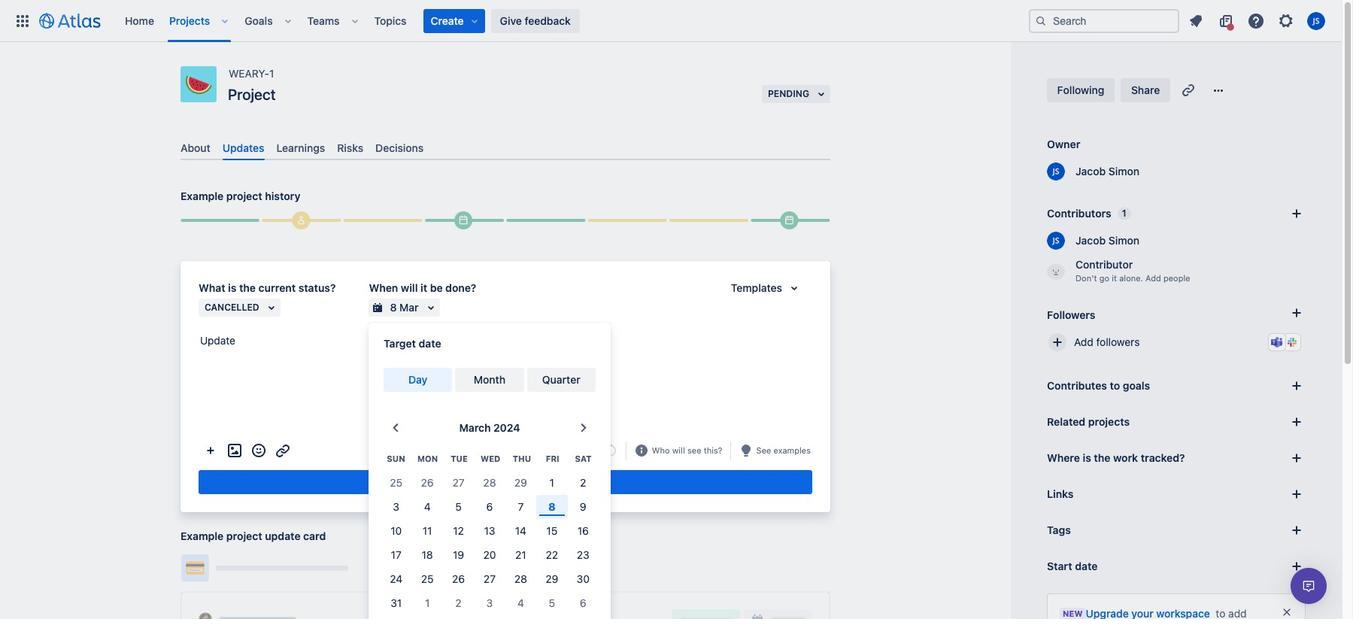 Task type: locate. For each thing, give the bounding box(es) containing it.
27 down the 20 button
[[484, 573, 496, 585]]

1 horizontal spatial 25
[[421, 573, 434, 585]]

9 button
[[568, 495, 599, 519]]

6 button up 13
[[474, 495, 505, 519]]

28
[[483, 476, 496, 489], [514, 573, 527, 585]]

row
[[381, 446, 599, 471], [381, 471, 599, 495], [381, 495, 599, 519], [381, 519, 599, 543], [381, 543, 599, 567], [381, 567, 599, 591], [381, 591, 599, 616]]

row up 13
[[381, 495, 599, 519]]

weary-1 project
[[228, 67, 276, 103]]

2 up 9 on the left of the page
[[580, 476, 586, 489]]

0 horizontal spatial date
[[419, 337, 441, 350]]

card
[[303, 530, 326, 542]]

1 vertical spatial 5
[[549, 597, 555, 610]]

1 vertical spatial 8
[[548, 500, 556, 513]]

it left be
[[421, 281, 427, 294]]

0 vertical spatial project
[[226, 190, 262, 202]]

27 for 27 button to the top
[[452, 476, 465, 489]]

1 horizontal spatial 3 button
[[474, 591, 505, 616]]

31 button
[[381, 591, 412, 616]]

20
[[483, 549, 496, 561]]

29 up the 7
[[514, 476, 527, 489]]

1 vertical spatial 2
[[455, 597, 462, 610]]

3 down the 20 button
[[486, 597, 493, 610]]

1 button
[[536, 471, 568, 495], [412, 591, 443, 616]]

1 vertical spatial 28
[[514, 573, 527, 585]]

thu
[[513, 454, 531, 464]]

1 horizontal spatial it
[[1112, 273, 1117, 283]]

row containing sun
[[381, 446, 599, 471]]

1 vertical spatial 3 button
[[474, 591, 505, 616]]

0 vertical spatial 6
[[486, 500, 493, 513]]

cancelled button
[[199, 299, 280, 317]]

1 horizontal spatial date
[[1075, 560, 1098, 572]]

0 horizontal spatial 29
[[514, 476, 527, 489]]

7 row from the top
[[381, 591, 599, 616]]

1 button down fri
[[536, 471, 568, 495]]

0 vertical spatial 5 button
[[443, 495, 474, 519]]

more actions image
[[202, 442, 220, 460]]

1 vertical spatial the
[[1094, 451, 1111, 464]]

0 vertical spatial date
[[419, 337, 441, 350]]

msteams logo showing  channels are connected to this project image
[[1271, 336, 1283, 348]]

example for example project history
[[181, 190, 224, 202]]

27 button down 20
[[474, 567, 505, 591]]

8
[[390, 301, 397, 314], [548, 500, 556, 513]]

who will see this? button
[[650, 444, 724, 458]]

1 vertical spatial 26 button
[[443, 567, 474, 591]]

2 row from the top
[[381, 471, 599, 495]]

go
[[1099, 273, 1109, 283]]

1 vertical spatial example
[[181, 530, 224, 542]]

see examples
[[756, 445, 811, 455]]

the up cancelled button
[[239, 281, 256, 294]]

5 button up 12
[[443, 495, 474, 519]]

8 cell
[[536, 495, 568, 519]]

is right where
[[1083, 451, 1091, 464]]

0 horizontal spatial 4 button
[[412, 495, 443, 519]]

1 down fri
[[550, 476, 554, 489]]

who will see this?
[[652, 445, 723, 455]]

0 vertical spatial 3
[[393, 500, 399, 513]]

28 down "21" button
[[514, 573, 527, 585]]

0 vertical spatial 28 button
[[474, 471, 505, 495]]

add followers
[[1074, 335, 1140, 348]]

2 example from the top
[[181, 530, 224, 542]]

will for when
[[401, 281, 418, 294]]

0 vertical spatial 26
[[421, 476, 434, 489]]

row down 20
[[381, 567, 599, 591]]

0 vertical spatial will
[[401, 281, 418, 294]]

2 button down 19 button
[[443, 591, 474, 616]]

0 horizontal spatial 2
[[455, 597, 462, 610]]

1 vertical spatial will
[[672, 445, 685, 455]]

3 button
[[381, 495, 412, 519], [474, 591, 505, 616]]

0 vertical spatial 25
[[390, 476, 403, 489]]

0 vertical spatial 27
[[452, 476, 465, 489]]

is for where
[[1083, 451, 1091, 464]]

cancelled
[[205, 302, 259, 313]]

0 horizontal spatial 26
[[421, 476, 434, 489]]

0 horizontal spatial 28
[[483, 476, 496, 489]]

row containing 10
[[381, 519, 599, 543]]

6 for rightmost 6 button
[[580, 597, 586, 610]]

will left see
[[672, 445, 685, 455]]

27 down tue
[[452, 476, 465, 489]]

row up post
[[381, 446, 599, 471]]

the for current
[[239, 281, 256, 294]]

26 button down the 19
[[443, 567, 474, 591]]

28 down wed
[[483, 476, 496, 489]]

4 down "21" button
[[517, 597, 524, 610]]

1 horizontal spatial 2
[[580, 476, 586, 489]]

6 up 13
[[486, 500, 493, 513]]

1 up the project
[[269, 67, 274, 80]]

0 horizontal spatial is
[[228, 281, 237, 294]]

5
[[455, 500, 462, 513], [549, 597, 555, 610]]

25 down 18 button
[[421, 573, 434, 585]]

0 horizontal spatial the
[[239, 281, 256, 294]]

1 vertical spatial 27
[[484, 573, 496, 585]]

next month, april 2024 image
[[575, 419, 593, 437]]

0 vertical spatial 6 button
[[474, 495, 505, 519]]

29 button down 22
[[536, 567, 568, 591]]

1 vertical spatial 29
[[546, 573, 558, 585]]

2 project from the top
[[226, 530, 262, 542]]

2 down 19 button
[[455, 597, 462, 610]]

1 project from the top
[[226, 190, 262, 202]]

following button
[[1047, 78, 1115, 102]]

project
[[226, 190, 262, 202], [226, 530, 262, 542]]

1 horizontal spatial 3
[[486, 597, 493, 610]]

0 horizontal spatial 3
[[393, 500, 399, 513]]

30
[[577, 573, 590, 585]]

3 row from the top
[[381, 495, 599, 519]]

add right the add follower image
[[1074, 335, 1094, 348]]

1 horizontal spatial 27
[[484, 573, 496, 585]]

give feedback
[[500, 14, 571, 27]]

5 up 12
[[455, 500, 462, 513]]

12 button
[[443, 519, 474, 543]]

goals link
[[240, 9, 277, 33]]

3
[[393, 500, 399, 513], [486, 597, 493, 610]]

2 button up 9 on the left of the page
[[568, 471, 599, 495]]

5 row from the top
[[381, 543, 599, 567]]

banner containing home
[[0, 0, 1342, 42]]

0 vertical spatial 28
[[483, 476, 496, 489]]

be
[[430, 281, 443, 294]]

8 for 8 mar
[[390, 301, 397, 314]]

0 horizontal spatial add
[[1074, 335, 1094, 348]]

25 button down 18
[[412, 567, 443, 591]]

16
[[577, 525, 589, 537]]

4 button up the 11
[[412, 495, 443, 519]]

29 for 29 button to the bottom
[[546, 573, 558, 585]]

banner
[[0, 0, 1342, 42]]

23 button
[[568, 543, 599, 567]]

1 vertical spatial 6 button
[[568, 591, 599, 616]]

27 button down tue
[[443, 471, 474, 495]]

29 down 22 button
[[546, 573, 558, 585]]

2
[[580, 476, 586, 489], [455, 597, 462, 610]]

1 vertical spatial add
[[1074, 335, 1094, 348]]

mon
[[417, 454, 438, 464]]

0 vertical spatial 4 button
[[412, 495, 443, 519]]

0 vertical spatial 5
[[455, 500, 462, 513]]

example project update card
[[181, 530, 326, 542]]

1 vertical spatial 4 button
[[505, 591, 536, 616]]

25 down sun
[[390, 476, 403, 489]]

4 row from the top
[[381, 519, 599, 543]]

people
[[1164, 273, 1190, 283]]

fri
[[546, 454, 559, 464]]

0 vertical spatial 29 button
[[505, 471, 536, 495]]

1 horizontal spatial is
[[1083, 451, 1091, 464]]

0 horizontal spatial 6
[[486, 500, 493, 513]]

it right "go"
[[1112, 273, 1117, 283]]

6 button down 30
[[568, 591, 599, 616]]

is up the cancelled
[[228, 281, 237, 294]]

update
[[265, 530, 301, 542]]

21
[[515, 549, 526, 561]]

8 for 8
[[548, 500, 556, 513]]

6 row from the top
[[381, 567, 599, 591]]

1 horizontal spatial 4
[[517, 597, 524, 610]]

row group containing 25
[[381, 471, 599, 616]]

goals
[[1123, 379, 1150, 392]]

5 button
[[443, 495, 474, 519], [536, 591, 568, 616]]

give feedback button
[[491, 9, 580, 33]]

14 button
[[505, 519, 536, 543]]

6 for leftmost 6 button
[[486, 500, 493, 513]]

1 horizontal spatial 28
[[514, 573, 527, 585]]

25 button down sun
[[381, 471, 412, 495]]

row containing 25
[[381, 471, 599, 495]]

6 down '30' button
[[580, 597, 586, 610]]

history
[[265, 190, 300, 202]]

1
[[269, 67, 274, 80], [1122, 208, 1127, 219], [550, 476, 554, 489], [425, 597, 430, 610]]

month
[[474, 373, 506, 386]]

1 vertical spatial is
[[1083, 451, 1091, 464]]

0 horizontal spatial 25
[[390, 476, 403, 489]]

1 vertical spatial 26
[[452, 573, 465, 585]]

day
[[408, 373, 427, 386]]

29 button up the 7
[[505, 471, 536, 495]]

30 button
[[568, 567, 599, 591]]

1 vertical spatial 29 button
[[536, 567, 568, 591]]

8 inside button
[[548, 500, 556, 513]]

28 button
[[474, 471, 505, 495], [505, 567, 536, 591]]

23
[[577, 549, 590, 561]]

28 button down wed
[[474, 471, 505, 495]]

26 down 19 button
[[452, 573, 465, 585]]

13
[[484, 525, 495, 537]]

wed
[[481, 454, 500, 464]]

25 for bottommost the 25 button
[[421, 573, 434, 585]]

24
[[390, 573, 403, 585]]

the
[[239, 281, 256, 294], [1094, 451, 1111, 464]]

see
[[756, 445, 771, 455]]

add right "alone."
[[1146, 273, 1161, 283]]

0 vertical spatial add
[[1146, 273, 1161, 283]]

0 vertical spatial 8
[[390, 301, 397, 314]]

26 down mon
[[421, 476, 434, 489]]

row down the 20 button
[[381, 591, 599, 616]]

8 up 15
[[548, 500, 556, 513]]

0 horizontal spatial will
[[401, 281, 418, 294]]

26 button down mon
[[412, 471, 443, 495]]

add follower image
[[1049, 333, 1067, 351]]

1 vertical spatial 5 button
[[536, 591, 568, 616]]

1 horizontal spatial 2 button
[[568, 471, 599, 495]]

11
[[423, 525, 432, 537]]

8 left 'mar' on the left of the page
[[390, 301, 397, 314]]

sat
[[575, 454, 592, 464]]

27 for bottommost 27 button
[[484, 573, 496, 585]]

10
[[391, 525, 402, 537]]

25 for the 25 button to the top
[[390, 476, 403, 489]]

10 button
[[381, 519, 412, 543]]

0 vertical spatial 1 button
[[536, 471, 568, 495]]

row down 13
[[381, 543, 599, 567]]

row group
[[381, 471, 599, 616]]

1 horizontal spatial add
[[1146, 273, 1161, 283]]

tab list
[[175, 135, 836, 160]]

0 vertical spatial 26 button
[[412, 471, 443, 495]]

project left 'history'
[[226, 190, 262, 202]]

1 horizontal spatial 5
[[549, 597, 555, 610]]

example for example project update card
[[181, 530, 224, 542]]

1 vertical spatial 25
[[421, 573, 434, 585]]

1 horizontal spatial 1 button
[[536, 471, 568, 495]]

1 vertical spatial 6
[[580, 597, 586, 610]]

feedback
[[525, 14, 571, 27]]

alone.
[[1119, 273, 1143, 283]]

march
[[459, 421, 491, 434]]

1 vertical spatial date
[[1075, 560, 1098, 572]]

1 row from the top
[[381, 446, 599, 471]]

to
[[1110, 379, 1120, 392]]

quarter button
[[527, 368, 596, 392]]

0 horizontal spatial 27
[[452, 476, 465, 489]]

0 vertical spatial 29
[[514, 476, 527, 489]]

will inside who will see this? 'popup button'
[[672, 445, 685, 455]]

row down wed
[[381, 471, 599, 495]]

month button
[[455, 368, 524, 392]]

1 example from the top
[[181, 190, 224, 202]]

26 button
[[412, 471, 443, 495], [443, 567, 474, 591]]

28 button down the 21
[[505, 567, 536, 591]]

decisions
[[375, 141, 424, 154]]

1 horizontal spatial 29
[[546, 573, 558, 585]]

date right start
[[1075, 560, 1098, 572]]

0 horizontal spatial 3 button
[[381, 495, 412, 519]]

0 horizontal spatial 8
[[390, 301, 397, 314]]

1 vertical spatial 3
[[486, 597, 493, 610]]

1 vertical spatial project
[[226, 530, 262, 542]]

0 vertical spatial 3 button
[[381, 495, 412, 519]]

29
[[514, 476, 527, 489], [546, 573, 558, 585]]

row up 20
[[381, 519, 599, 543]]

the left work
[[1094, 451, 1111, 464]]

5 down 22 button
[[549, 597, 555, 610]]

will for who
[[672, 445, 685, 455]]

27
[[452, 476, 465, 489], [484, 573, 496, 585]]

8 inside dropdown button
[[390, 301, 397, 314]]

1 button right 31
[[412, 591, 443, 616]]

will up 'mar' on the left of the page
[[401, 281, 418, 294]]

date right target on the left of page
[[419, 337, 441, 350]]

5 button down 22 button
[[536, 591, 568, 616]]

add
[[1146, 273, 1161, 283], [1074, 335, 1094, 348]]

quarter
[[542, 373, 580, 386]]

0 vertical spatial the
[[239, 281, 256, 294]]

open intercom messenger image
[[1300, 577, 1318, 595]]

help image
[[1247, 12, 1265, 30]]

9
[[580, 500, 586, 513]]

3 button up 10
[[381, 495, 412, 519]]

1 horizontal spatial 8
[[548, 500, 556, 513]]

27 button
[[443, 471, 474, 495], [474, 567, 505, 591]]

26 for the bottom 26 "button"
[[452, 573, 465, 585]]

17 button
[[381, 543, 412, 567]]

project for history
[[226, 190, 262, 202]]

1 horizontal spatial the
[[1094, 451, 1111, 464]]

0 horizontal spatial 2 button
[[443, 591, 474, 616]]

example
[[181, 190, 224, 202], [181, 530, 224, 542]]

tracked?
[[1141, 451, 1185, 464]]

11 button
[[412, 519, 443, 543]]

1 vertical spatial 1 button
[[412, 591, 443, 616]]

3 button down the 20 button
[[474, 591, 505, 616]]

0 vertical spatial 4
[[424, 500, 431, 513]]

1 horizontal spatial 6
[[580, 597, 586, 610]]

updates
[[223, 141, 264, 154]]

1 horizontal spatial will
[[672, 445, 685, 455]]

0 vertical spatial 2 button
[[568, 471, 599, 495]]

4 up the 11
[[424, 500, 431, 513]]

1 vertical spatial 2 button
[[443, 591, 474, 616]]

3 up 10
[[393, 500, 399, 513]]

project left the update
[[226, 530, 262, 542]]

1 vertical spatial 4
[[517, 597, 524, 610]]

17
[[391, 549, 402, 561]]

where
[[1047, 451, 1080, 464]]

4 button down "21" button
[[505, 591, 536, 616]]

1 horizontal spatial 26
[[452, 573, 465, 585]]



Task type: describe. For each thing, give the bounding box(es) containing it.
about
[[181, 141, 210, 154]]

row containing 24
[[381, 567, 599, 591]]

is for what
[[228, 281, 237, 294]]

it inside contributor don't go it alone. add people
[[1112, 273, 1117, 283]]

13 button
[[474, 519, 505, 543]]

post
[[494, 475, 517, 488]]

who
[[652, 445, 670, 455]]

related
[[1047, 415, 1086, 428]]

slack logo showing nan channels are connected to this project image
[[1286, 336, 1298, 348]]

1 right 31
[[425, 597, 430, 610]]

when will it be done?
[[369, 281, 476, 294]]

add inside button
[[1074, 335, 1094, 348]]

new
[[1063, 609, 1083, 618]]

0 horizontal spatial 1 button
[[412, 591, 443, 616]]

search image
[[1035, 15, 1047, 27]]

previous month, february 2024 image
[[387, 419, 405, 437]]

16 button
[[568, 519, 599, 543]]

weary-1 link
[[229, 66, 274, 81]]

tags
[[1047, 524, 1071, 536]]

date for start date
[[1075, 560, 1098, 572]]

weary-
[[229, 67, 269, 80]]

0 vertical spatial 25 button
[[381, 471, 412, 495]]

teams link
[[303, 9, 344, 33]]

where is the work tracked?
[[1047, 451, 1185, 464]]

1 right contributors
[[1122, 208, 1127, 219]]

18 button
[[412, 543, 443, 567]]

3 for bottom '3' button
[[486, 597, 493, 610]]

teams
[[307, 14, 340, 27]]

8 mar button
[[369, 299, 440, 317]]

0 horizontal spatial 5
[[455, 500, 462, 513]]

templates
[[731, 281, 782, 294]]

what
[[199, 281, 225, 294]]

tab list containing about
[[175, 135, 836, 160]]

7 button
[[505, 495, 536, 519]]

contributors
[[1047, 207, 1112, 220]]

the for work
[[1094, 451, 1111, 464]]

22
[[546, 549, 558, 561]]

home link
[[120, 9, 159, 33]]

example project history
[[181, 190, 300, 202]]

start date
[[1047, 560, 1098, 572]]

row containing 3
[[381, 495, 599, 519]]

0 vertical spatial 27 button
[[443, 471, 474, 495]]

8 button
[[536, 495, 568, 519]]

add a follower image
[[1288, 304, 1306, 322]]

Main content area, start typing to enter text. text field
[[199, 332, 812, 355]]

0 horizontal spatial 4
[[424, 500, 431, 513]]

current
[[258, 281, 296, 294]]

don't
[[1076, 273, 1097, 283]]

1 vertical spatial 27 button
[[474, 567, 505, 591]]

project for update
[[226, 530, 262, 542]]

start
[[1047, 560, 1072, 572]]

goals
[[245, 14, 273, 27]]

Search field
[[1029, 9, 1179, 33]]

share
[[1131, 83, 1160, 96]]

new link
[[1060, 606, 1210, 619]]

projects
[[169, 14, 210, 27]]

insert link image
[[274, 442, 292, 460]]

1 vertical spatial 28 button
[[505, 567, 536, 591]]

20 button
[[474, 543, 505, 567]]

1 horizontal spatial 5 button
[[536, 591, 568, 616]]

done?
[[445, 281, 476, 294]]

1 inside weary-1 project
[[269, 67, 274, 80]]

links
[[1047, 487, 1074, 500]]

22 button
[[536, 543, 568, 567]]

insert emoji image
[[250, 442, 268, 460]]

sun
[[387, 454, 405, 464]]

status?
[[298, 281, 336, 294]]

give
[[500, 14, 522, 27]]

when
[[369, 281, 398, 294]]

date for target date
[[419, 337, 441, 350]]

march 2024 grid
[[381, 446, 599, 616]]

topics link
[[370, 9, 411, 33]]

26 for the topmost 26 "button"
[[421, 476, 434, 489]]

add inside contributor don't go it alone. add people
[[1146, 273, 1161, 283]]

this?
[[704, 445, 723, 455]]

mar
[[400, 301, 419, 314]]

templates button
[[722, 279, 812, 297]]

row containing 17
[[381, 543, 599, 567]]

day button
[[384, 368, 452, 392]]

projects link
[[165, 9, 215, 33]]

top element
[[9, 0, 1029, 42]]

contributes to goals
[[1047, 379, 1150, 392]]

followers
[[1096, 335, 1140, 348]]

3 for topmost '3' button
[[393, 500, 399, 513]]

march 2024
[[459, 421, 520, 434]]

18
[[422, 549, 433, 561]]

0 horizontal spatial 5 button
[[443, 495, 474, 519]]

see examples button
[[755, 444, 812, 458]]

project
[[228, 86, 276, 103]]

home
[[125, 14, 154, 27]]

0 horizontal spatial it
[[421, 281, 427, 294]]

tue
[[451, 454, 468, 464]]

7
[[518, 500, 524, 513]]

examples
[[774, 445, 811, 455]]

topics
[[374, 14, 407, 27]]

0 horizontal spatial 6 button
[[474, 495, 505, 519]]

1 horizontal spatial 6 button
[[568, 591, 599, 616]]

31
[[391, 597, 402, 610]]

row containing 31
[[381, 591, 599, 616]]

0 vertical spatial 2
[[580, 476, 586, 489]]

contributor don't go it alone. add people
[[1076, 258, 1190, 283]]

19
[[453, 549, 464, 561]]

what is the current status?
[[199, 281, 336, 294]]

15
[[546, 525, 558, 537]]

contributes
[[1047, 379, 1107, 392]]

add files, videos, or images image
[[226, 442, 244, 460]]

contributor
[[1076, 258, 1133, 271]]

29 for the top 29 button
[[514, 476, 527, 489]]

work
[[1113, 451, 1138, 464]]

1 vertical spatial 25 button
[[412, 567, 443, 591]]

risks
[[337, 141, 363, 154]]

learnings
[[276, 141, 325, 154]]

close banner image
[[1281, 606, 1293, 618]]

24 button
[[381, 567, 412, 591]]

related projects
[[1047, 415, 1130, 428]]

1 horizontal spatial 4 button
[[505, 591, 536, 616]]

target
[[384, 337, 416, 350]]

19 button
[[443, 543, 474, 567]]



Task type: vqa. For each thing, say whether or not it's contained in the screenshot.
Switch to... image on the left top
no



